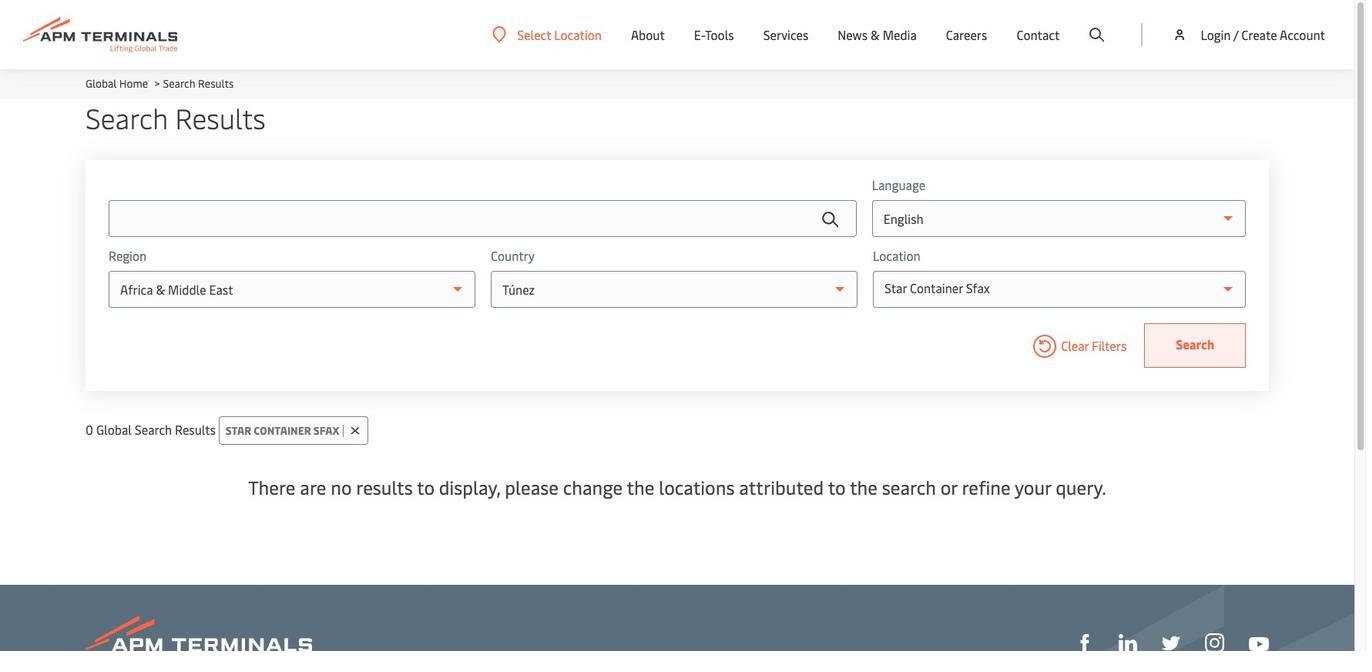 Task type: describe. For each thing, give the bounding box(es) containing it.
1 the from the left
[[627, 475, 655, 500]]

0
[[86, 422, 93, 438]]

contact
[[1017, 26, 1060, 43]]

instagram image
[[1205, 635, 1224, 652]]

e-tools button
[[694, 0, 734, 69]]

news & media button
[[838, 0, 917, 69]]

&
[[871, 26, 880, 43]]

services
[[763, 26, 809, 43]]

Page number field
[[1197, 530, 1222, 555]]

1 vertical spatial global
[[96, 422, 132, 438]]

e-tools
[[694, 26, 734, 43]]

1 horizontal spatial container
[[910, 280, 963, 297]]

no
[[331, 475, 352, 500]]

login
[[1201, 26, 1231, 43]]

2 vertical spatial results
[[175, 422, 216, 438]]

1 to from the left
[[417, 475, 435, 500]]

country
[[491, 247, 535, 264]]

1 horizontal spatial star container sfax
[[885, 280, 990, 297]]

change
[[563, 475, 623, 500]]

select
[[517, 26, 551, 43]]

query.
[[1056, 475, 1106, 500]]

fill 44 link
[[1162, 633, 1181, 652]]

media
[[883, 26, 917, 43]]

1 horizontal spatial sfax
[[966, 280, 990, 297]]

>
[[155, 76, 160, 91]]

your
[[1015, 475, 1051, 500]]

filters
[[1092, 338, 1127, 354]]

youtube image
[[1249, 638, 1269, 652]]

refine
[[962, 475, 1011, 500]]

0 vertical spatial star
[[885, 280, 907, 297]]

linkedin__x28_alt_x29__3_ link
[[1119, 633, 1137, 652]]

search
[[882, 475, 936, 500]]

account
[[1280, 26, 1325, 43]]

linkedin image
[[1119, 635, 1137, 652]]

create
[[1242, 26, 1277, 43]]

shape link
[[1076, 633, 1094, 652]]

there are no results to display, please change the locations attributed to the search or refine your query.
[[248, 475, 1106, 500]]

login / create account link
[[1172, 0, 1325, 69]]

services button
[[763, 0, 809, 69]]

results
[[356, 475, 413, 500]]

0 vertical spatial global
[[86, 76, 117, 91]]

twitter image
[[1162, 635, 1181, 652]]

are
[[300, 475, 326, 500]]

Search query input text field
[[109, 200, 857, 237]]

1 vertical spatial results
[[175, 99, 266, 136]]



Task type: vqa. For each thing, say whether or not it's contained in the screenshot.
MANAGE TRUCK APPOINTMENTS CREATE TRUCK APPOINTMENTS ADD CONTAINERS TO WATCHLIST
no



Task type: locate. For each thing, give the bounding box(es) containing it.
1 vertical spatial sfax
[[314, 424, 339, 438]]

star container sfax inside star container sfax button
[[226, 424, 339, 438]]

global right 0
[[96, 422, 132, 438]]

sfax
[[966, 280, 990, 297], [314, 424, 339, 438]]

select location button
[[493, 26, 602, 43]]

1 horizontal spatial star
[[885, 280, 907, 297]]

0 vertical spatial location
[[554, 26, 602, 43]]

1 horizontal spatial to
[[828, 475, 846, 500]]

0 horizontal spatial container
[[254, 424, 311, 438]]

0 horizontal spatial star
[[226, 424, 251, 438]]

home
[[119, 76, 148, 91]]

apmt footer logo image
[[86, 616, 312, 652]]

careers
[[946, 26, 987, 43]]

news & media
[[838, 26, 917, 43]]

0 horizontal spatial to
[[417, 475, 435, 500]]

global home link
[[86, 76, 148, 91]]

1 horizontal spatial the
[[850, 475, 878, 500]]

container inside button
[[254, 424, 311, 438]]

1 horizontal spatial location
[[873, 247, 921, 264]]

search results
[[86, 99, 266, 136]]

location right select
[[554, 26, 602, 43]]

global left home
[[86, 76, 117, 91]]

tools
[[705, 26, 734, 43]]

news
[[838, 26, 868, 43]]

the
[[627, 475, 655, 500], [850, 475, 878, 500]]

0 vertical spatial star container sfax
[[885, 280, 990, 297]]

search inside 'button'
[[1176, 336, 1214, 353]]

clear filters
[[1061, 338, 1127, 354]]

there
[[248, 475, 295, 500]]

please
[[505, 475, 559, 500]]

1 vertical spatial container
[[254, 424, 311, 438]]

region
[[109, 247, 147, 264]]

1 vertical spatial location
[[873, 247, 921, 264]]

instagram link
[[1205, 633, 1224, 652]]

select location
[[517, 26, 602, 43]]

star container sfax button
[[219, 417, 369, 445]]

2 the from the left
[[850, 475, 878, 500]]

you tube link
[[1249, 634, 1269, 652]]

about
[[631, 26, 665, 43]]

0 vertical spatial results
[[198, 76, 234, 91]]

0  global search results
[[86, 422, 216, 438]]

about button
[[631, 0, 665, 69]]

2 to from the left
[[828, 475, 846, 500]]

to right results
[[417, 475, 435, 500]]

1 vertical spatial star container sfax
[[226, 424, 339, 438]]

locations
[[659, 475, 735, 500]]

the right the change
[[627, 475, 655, 500]]

location down language
[[873, 247, 921, 264]]

0 horizontal spatial location
[[554, 26, 602, 43]]

star container sfax
[[885, 280, 990, 297], [226, 424, 339, 438]]

search button
[[1145, 324, 1246, 368]]

to
[[417, 475, 435, 500], [828, 475, 846, 500]]

the left "search"
[[850, 475, 878, 500]]

/
[[1234, 26, 1239, 43]]

global home > search results
[[86, 76, 234, 91]]

global
[[86, 76, 117, 91], [96, 422, 132, 438]]

careers button
[[946, 0, 987, 69]]

clear
[[1061, 338, 1089, 354]]

contact button
[[1017, 0, 1060, 69]]

0 horizontal spatial star container sfax
[[226, 424, 339, 438]]

display,
[[439, 475, 500, 500]]

sfax inside button
[[314, 424, 339, 438]]

0 vertical spatial container
[[910, 280, 963, 297]]

to right the "attributed"
[[828, 475, 846, 500]]

container
[[910, 280, 963, 297], [254, 424, 311, 438]]

star
[[885, 280, 907, 297], [226, 424, 251, 438]]

or
[[941, 475, 958, 500]]

0 vertical spatial sfax
[[966, 280, 990, 297]]

e-
[[694, 26, 705, 43]]

attributed
[[739, 475, 824, 500]]

results
[[198, 76, 234, 91], [175, 99, 266, 136], [175, 422, 216, 438]]

star inside button
[[226, 424, 251, 438]]

location
[[554, 26, 602, 43], [873, 247, 921, 264]]

1 vertical spatial star
[[226, 424, 251, 438]]

0 horizontal spatial sfax
[[314, 424, 339, 438]]

clear filters button
[[1029, 324, 1127, 368]]

language
[[872, 176, 926, 193]]

login / create account
[[1201, 26, 1325, 43]]

0 horizontal spatial the
[[627, 475, 655, 500]]

facebook image
[[1076, 635, 1094, 652]]

search
[[163, 76, 195, 91], [86, 99, 168, 136], [1176, 336, 1214, 353], [135, 422, 172, 438]]



